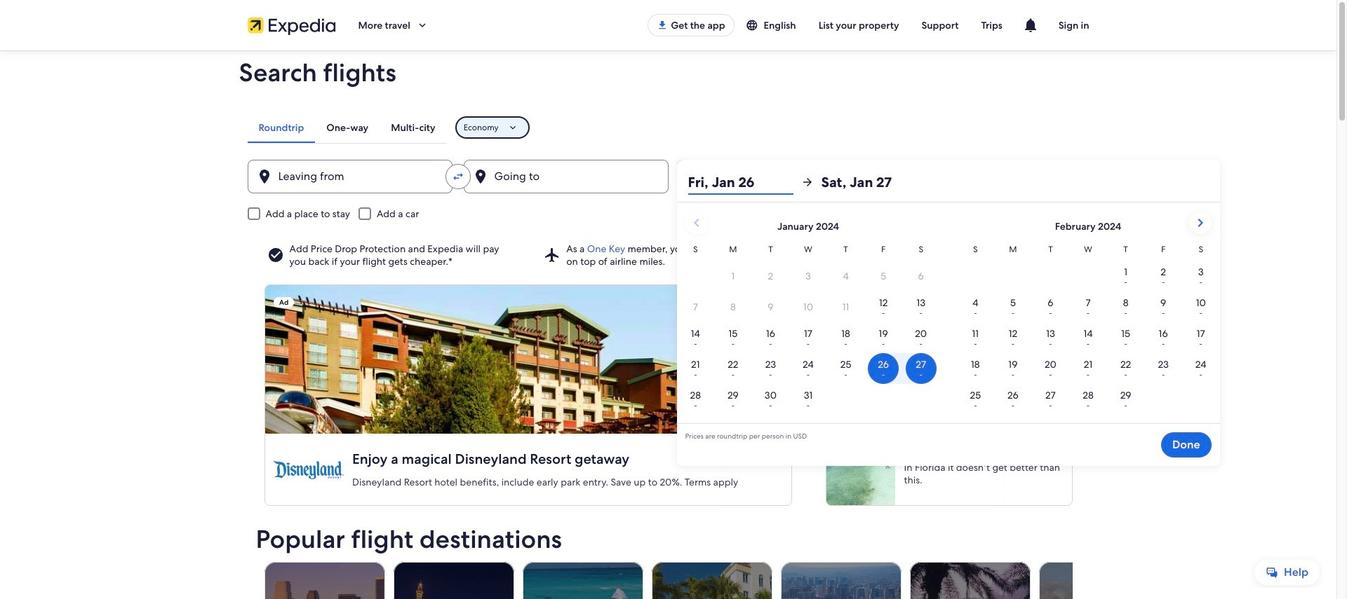 Task type: locate. For each thing, give the bounding box(es) containing it.
orlando flights image
[[910, 563, 1030, 600]]

honolulu flights image
[[781, 563, 901, 600]]

previous month image
[[688, 215, 705, 232]]

tab list
[[247, 112, 447, 143]]

more travel image
[[416, 19, 429, 32]]

swap origin and destination values image
[[452, 171, 464, 183]]

las vegas flights image
[[393, 563, 514, 600]]

main content
[[0, 51, 1337, 600]]

download the app button image
[[657, 20, 668, 31]]



Task type: vqa. For each thing, say whether or not it's contained in the screenshot.
Expedia Logo
yes



Task type: describe. For each thing, give the bounding box(es) containing it.
miami flights image
[[652, 563, 772, 600]]

new york flights image
[[1039, 563, 1160, 600]]

los angeles flights image
[[264, 563, 385, 600]]

popular flight destinations region
[[247, 526, 1160, 600]]

cancun flights image
[[522, 563, 643, 600]]

communication center icon image
[[1022, 17, 1039, 34]]

expedia logo image
[[247, 15, 336, 35]]

small image
[[746, 19, 764, 32]]

next month image
[[1192, 215, 1209, 232]]



